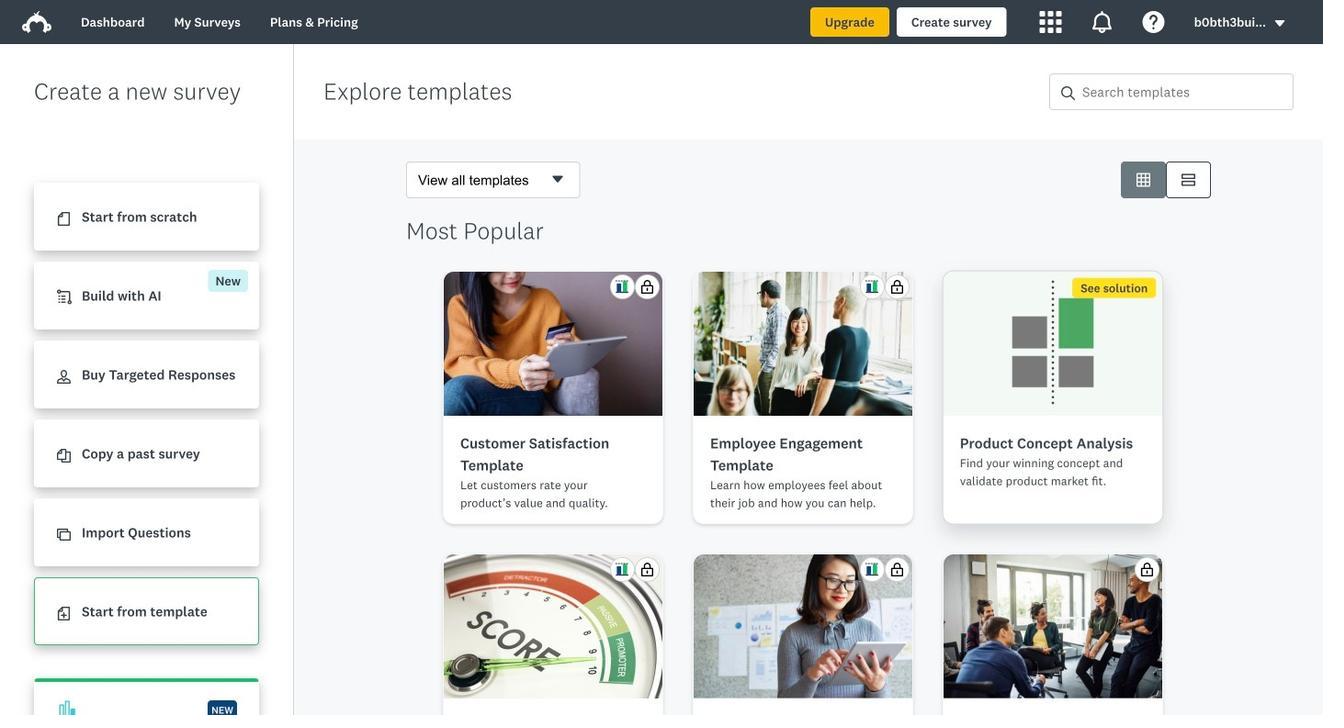 Task type: vqa. For each thing, say whether or not it's contained in the screenshot.
the bottom the icon   XJTfE
no



Task type: describe. For each thing, give the bounding box(es) containing it.
software and app customer feedback with nps® image
[[694, 555, 913, 699]]

textboxmultiple image
[[1182, 173, 1196, 187]]

surveymonkey-paradigm belonging and inclusion template image
[[944, 555, 1163, 699]]

help icon image
[[1143, 11, 1165, 33]]

user image
[[57, 371, 71, 384]]

customer satisfaction template image
[[444, 272, 663, 416]]

notification center icon image
[[1091, 11, 1113, 33]]

Search templates field
[[1075, 74, 1293, 109]]

documentclone image
[[57, 450, 71, 463]]

lock image for customer satisfaction template image
[[641, 280, 654, 294]]



Task type: locate. For each thing, give the bounding box(es) containing it.
lock image
[[641, 563, 654, 577], [890, 563, 904, 577], [1140, 563, 1154, 577]]

1 horizontal spatial lock image
[[890, 563, 904, 577]]

documentplus image
[[57, 608, 71, 621]]

document image
[[57, 212, 71, 226]]

lock image
[[641, 280, 654, 294], [890, 280, 904, 294]]

0 horizontal spatial lock image
[[641, 563, 654, 577]]

1 horizontal spatial lock image
[[890, 280, 904, 294]]

dropdown arrow icon image
[[1274, 17, 1287, 30], [1275, 20, 1285, 27]]

clone image
[[57, 529, 71, 542]]

search image
[[1061, 86, 1075, 100]]

grid image
[[1137, 173, 1151, 187]]

employee engagement template image
[[694, 272, 913, 416]]

0 horizontal spatial lock image
[[641, 280, 654, 294]]

brand logo image
[[22, 7, 51, 37], [22, 11, 51, 33]]

1 lock image from the left
[[641, 280, 654, 294]]

lock image for software and app customer feedback with nps® image
[[890, 563, 904, 577]]

1 lock image from the left
[[641, 563, 654, 577]]

lock image for net promoter® score (nps) template image
[[641, 563, 654, 577]]

net promoter® score (nps) template image
[[444, 555, 663, 699]]

2 lock image from the left
[[890, 280, 904, 294]]

lock image for the employee engagement template image
[[890, 280, 904, 294]]

1 brand logo image from the top
[[22, 7, 51, 37]]

3 lock image from the left
[[1140, 563, 1154, 577]]

products icon image
[[1040, 11, 1062, 33], [1040, 11, 1062, 33]]

2 lock image from the left
[[890, 563, 904, 577]]

product concept analysis image
[[939, 267, 1167, 417]]

2 brand logo image from the top
[[22, 11, 51, 33]]

2 horizontal spatial lock image
[[1140, 563, 1154, 577]]



